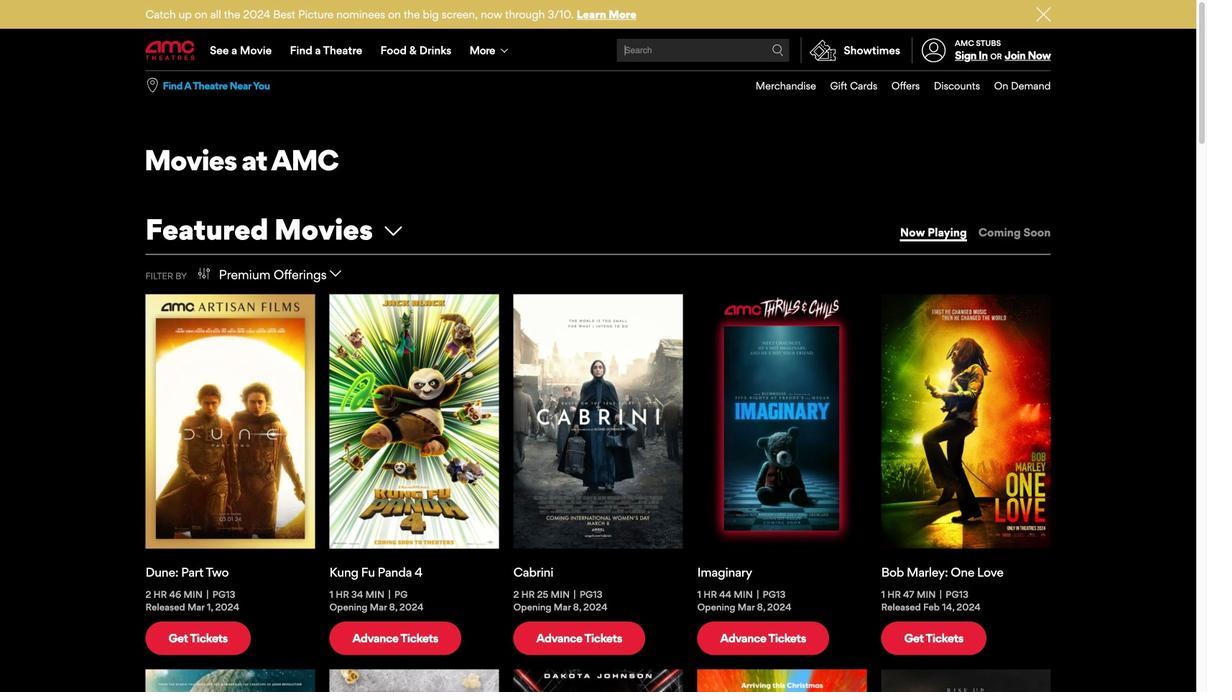Task type: describe. For each thing, give the bounding box(es) containing it.
movie poster for ordinary angels image
[[146, 669, 315, 692]]

movie poster for dune: part two image
[[146, 294, 315, 549]]

2 menu item from the left
[[816, 71, 878, 100]]

cookie consent banner dialog
[[0, 653, 1197, 692]]

movie poster for kung fu panda 4 image
[[330, 294, 499, 549]]

movie poster for madame web image
[[514, 669, 683, 692]]

movie poster for migration image
[[698, 669, 867, 692]]

movie poster for the chosen: season 4 episodes 7-8 image
[[882, 669, 1051, 692]]

4 menu item from the left
[[920, 71, 980, 100]]

0 vertical spatial menu
[[146, 30, 1051, 70]]

search the AMC website text field
[[623, 45, 772, 56]]

1 vertical spatial menu
[[742, 71, 1051, 100]]

movie poster for imaginary image
[[698, 294, 867, 549]]



Task type: locate. For each thing, give the bounding box(es) containing it.
1 menu item from the left
[[742, 71, 816, 100]]

submit search icon image
[[772, 45, 784, 56]]

movie poster for bob marley: one love image
[[882, 294, 1051, 549]]

showtimes image
[[802, 37, 844, 63]]

3 menu item from the left
[[878, 71, 920, 100]]

menu
[[146, 30, 1051, 70], [742, 71, 1051, 100]]

movie poster for cabrini image
[[514, 294, 683, 549]]

movie poster for amc screen unseen: march 11 image
[[330, 669, 499, 692]]

user profile image
[[914, 38, 954, 62]]

sign in or join amc stubs element
[[912, 30, 1051, 70]]

menu item
[[742, 71, 816, 100], [816, 71, 878, 100], [878, 71, 920, 100], [920, 71, 980, 100], [980, 71, 1051, 100]]

5 menu item from the left
[[980, 71, 1051, 100]]

amc logo image
[[146, 41, 196, 60], [146, 41, 196, 60]]



Task type: vqa. For each thing, say whether or not it's contained in the screenshot.
menu item
yes



